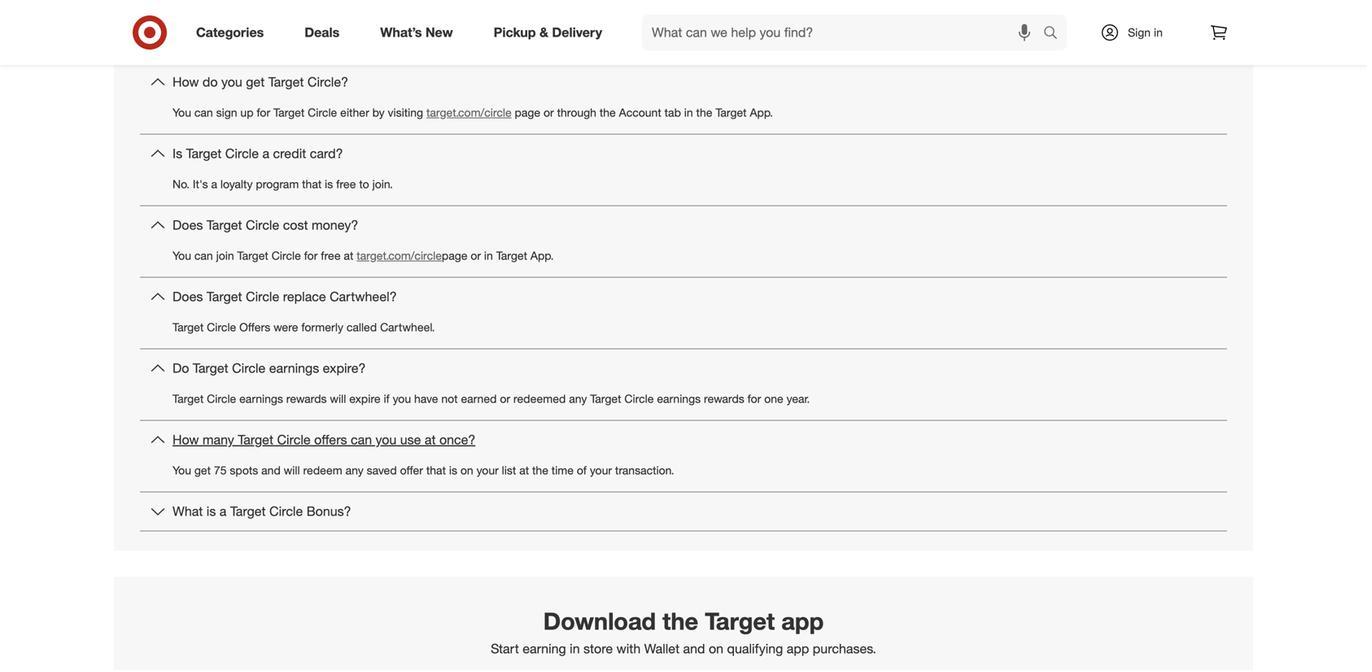 Task type: describe. For each thing, give the bounding box(es) containing it.
cast
[[514, 11, 536, 25]]

replace
[[283, 289, 326, 305]]

target circle offers were formerly called cartwheel.
[[173, 320, 435, 335]]

expire?
[[323, 361, 366, 377]]

does target circle replace cartwheel?
[[173, 289, 397, 305]]

were
[[274, 320, 298, 335]]

75
[[214, 464, 227, 478]]

spots
[[230, 464, 258, 478]]

gives
[[709, 11, 735, 25]]

0 vertical spatial with
[[295, 11, 316, 25]]

use
[[400, 432, 421, 448]]

earning
[[523, 642, 566, 657]]

0 vertical spatial that
[[302, 177, 322, 191]]

0 horizontal spatial time
[[220, 11, 242, 25]]

a right the earn
[[434, 11, 440, 25]]

what is a target circle bonus? button
[[140, 493, 1228, 531]]

a inside dropdown button
[[220, 504, 227, 520]]

0 vertical spatial target.com/circle
[[427, 105, 512, 120]]

is
[[173, 146, 183, 162]]

5%
[[459, 34, 476, 48]]

delivery
[[552, 24, 603, 40]]

get inside dropdown button
[[246, 74, 265, 90]]

0 horizontal spatial on
[[461, 464, 474, 478]]

deals
[[305, 24, 340, 40]]

through
[[557, 105, 597, 120]]

list
[[502, 464, 516, 478]]

1 horizontal spatial program
[[359, 34, 402, 48]]

1 vertical spatial or
[[471, 249, 481, 263]]

2 horizontal spatial your
[[751, 11, 773, 25]]

how for how many target circle offers can you use at once?
[[173, 432, 199, 448]]

circle inside "dropdown button"
[[246, 289, 279, 305]]

1 vertical spatial is
[[449, 464, 458, 478]]

target.com/circle link for how do you get target circle?
[[427, 105, 512, 120]]

1 vertical spatial get
[[195, 464, 211, 478]]

categories
[[196, 24, 264, 40]]

in inside download the target app start earning in store with wallet and on qualifying app purchases.
[[570, 642, 580, 657]]

deals link
[[291, 15, 360, 50]]

how many target circle offers can you use at once? button
[[140, 421, 1228, 460]]

does target circle replace cartwheel? button
[[140, 278, 1228, 316]]

does for does target circle replace cartwheel?
[[173, 289, 203, 305]]

at down where
[[649, 34, 659, 48]]

you left the earn
[[386, 11, 405, 25]]

and inside download the target app start earning in store with wallet and on qualifying app purchases.
[[684, 642, 706, 657]]

target inside dropdown button
[[230, 504, 266, 520]]

earnings down do target circle earnings expire?
[[239, 392, 283, 406]]

you for redeem
[[173, 464, 191, 478]]

at down money?
[[344, 249, 354, 263]]

the right list
[[533, 464, 549, 478]]

card?
[[310, 146, 343, 162]]

credit
[[273, 146, 306, 162]]

2 horizontal spatial for
[[748, 392, 762, 406]]

pickup & delivery
[[494, 24, 603, 40]]

circle?
[[308, 74, 349, 90]]

is target circle a credit card?
[[173, 146, 343, 162]]

by
[[373, 105, 385, 120]]

1 vertical spatial to
[[359, 177, 369, 191]]

does target circle cost money? button
[[140, 206, 1228, 244]]

1 rewards from the left
[[286, 392, 327, 406]]

the right 'through'
[[600, 105, 616, 120]]

many
[[203, 432, 234, 448]]

every time you shop with target circle you earn a vote. you can cast votes to help direct where target gives in your community.
[[188, 11, 834, 25]]

What can we help you find? suggestions appear below search field
[[642, 15, 1048, 50]]

once?
[[440, 432, 476, 448]]

how do you get target circle? button
[[140, 63, 1228, 101]]

you left use on the bottom left of page
[[376, 432, 397, 448]]

the right tab on the top left
[[697, 105, 713, 120]]

do target circle earnings expire? button
[[140, 350, 1228, 388]]

1 vertical spatial target.com/circle
[[357, 249, 442, 263]]

search
[[1037, 26, 1076, 42]]

restrictions
[[173, 34, 233, 48]]

loyalty
[[221, 177, 253, 191]]

target circle earnings rewards will expire if you have not earned or redeemed any target circle earnings rewards for one year.
[[173, 392, 810, 406]]

redeemed
[[514, 392, 566, 406]]

0 vertical spatial will
[[330, 392, 346, 406]]

can inside dropdown button
[[351, 432, 372, 448]]

restrictions apply. see target circle program rules . see 5% redcard discount program rules at target.com/redcard .
[[173, 34, 762, 48]]

earnings down the do target circle earnings expire? dropdown button
[[657, 392, 701, 406]]

at right list
[[520, 464, 529, 478]]

what's new
[[380, 24, 453, 40]]

offer
[[400, 464, 423, 478]]

categories link
[[182, 15, 284, 50]]

purchases.
[[813, 642, 877, 657]]

2 see from the left
[[436, 34, 456, 48]]

1 . from the left
[[429, 34, 432, 48]]

1 horizontal spatial for
[[304, 249, 318, 263]]

help
[[583, 11, 605, 25]]

earned
[[461, 392, 497, 406]]

target.com/redcard link
[[662, 34, 759, 48]]

a right it's
[[211, 177, 217, 191]]

sign in link
[[1087, 15, 1189, 50]]

0 vertical spatial page
[[515, 105, 541, 120]]

visiting
[[388, 105, 424, 120]]

offers
[[314, 432, 347, 448]]

pickup & delivery link
[[480, 15, 623, 50]]

does for does target circle cost money?
[[173, 217, 203, 233]]

can up redcard at left
[[492, 11, 511, 25]]

discount
[[528, 34, 572, 48]]

0 vertical spatial to
[[569, 11, 580, 25]]

pickup
[[494, 24, 536, 40]]

target.com/circle link for does target circle cost money?
[[357, 249, 442, 263]]

it's
[[193, 177, 208, 191]]

votes
[[539, 11, 566, 25]]

start
[[491, 642, 519, 657]]

how many target circle offers can you use at once?
[[173, 432, 476, 448]]

of
[[577, 464, 587, 478]]

2 . from the left
[[759, 34, 762, 48]]

do
[[203, 74, 218, 90]]

what
[[173, 504, 203, 520]]

wallet
[[645, 642, 680, 657]]

apply.
[[236, 34, 266, 48]]

you right do
[[222, 74, 242, 90]]

bonus?
[[307, 504, 351, 520]]

circle inside dropdown button
[[270, 504, 303, 520]]



Task type: vqa. For each thing, say whether or not it's contained in the screenshot.
top $74.80
no



Task type: locate. For each thing, give the bounding box(es) containing it.
1 horizontal spatial to
[[569, 11, 580, 25]]

1 vertical spatial with
[[617, 642, 641, 657]]

1 vertical spatial that
[[427, 464, 446, 478]]

to left help
[[569, 11, 580, 25]]

or
[[544, 105, 554, 120], [471, 249, 481, 263], [500, 392, 511, 406]]

a right what
[[220, 504, 227, 520]]

money?
[[312, 217, 359, 233]]

target.com/redcard
[[662, 34, 759, 48]]

target.com/circle up cartwheel?
[[357, 249, 442, 263]]

for down the cost
[[304, 249, 318, 263]]

redcard
[[479, 34, 525, 48]]

is target circle a credit card? button
[[140, 135, 1228, 173]]

join.
[[373, 177, 393, 191]]

0 horizontal spatial .
[[429, 34, 432, 48]]

your right gives
[[751, 11, 773, 25]]

1 vertical spatial on
[[709, 642, 724, 657]]

expire
[[349, 392, 381, 406]]

0 vertical spatial is
[[325, 177, 333, 191]]

1 vertical spatial free
[[321, 249, 341, 263]]

download the target app start earning in store with wallet and on qualifying app purchases.
[[491, 607, 877, 657]]

time right the every at the left of page
[[220, 11, 242, 25]]

your left list
[[477, 464, 499, 478]]

qualifying
[[728, 642, 784, 657]]

how left many
[[173, 432, 199, 448]]

any
[[569, 392, 587, 406], [346, 464, 364, 478]]

1 vertical spatial target.com/circle link
[[357, 249, 442, 263]]

target.com/circle link up cartwheel?
[[357, 249, 442, 263]]

0 horizontal spatial any
[[346, 464, 364, 478]]

sign
[[1129, 25, 1151, 39]]

0 horizontal spatial will
[[284, 464, 300, 478]]

you left join
[[173, 249, 191, 263]]

1 horizontal spatial time
[[552, 464, 574, 478]]

what's
[[380, 24, 422, 40]]

1 vertical spatial will
[[284, 464, 300, 478]]

does down no.
[[173, 217, 203, 233]]

with inside download the target app start earning in store with wallet and on qualifying app purchases.
[[617, 642, 641, 657]]

0 vertical spatial on
[[461, 464, 474, 478]]

1 horizontal spatial get
[[246, 74, 265, 90]]

0 vertical spatial does
[[173, 217, 203, 233]]

at inside dropdown button
[[425, 432, 436, 448]]

0 vertical spatial and
[[262, 464, 281, 478]]

2 how from the top
[[173, 432, 199, 448]]

circle
[[354, 11, 383, 25], [326, 34, 356, 48], [308, 105, 337, 120], [225, 146, 259, 162], [246, 217, 279, 233], [272, 249, 301, 263], [246, 289, 279, 305], [207, 320, 236, 335], [232, 361, 266, 377], [207, 392, 236, 406], [625, 392, 654, 406], [277, 432, 311, 448], [270, 504, 303, 520]]

free down money?
[[321, 249, 341, 263]]

does target circle cost money?
[[173, 217, 359, 233]]

1 horizontal spatial or
[[500, 392, 511, 406]]

can right offers
[[351, 432, 372, 448]]

0 horizontal spatial with
[[295, 11, 316, 25]]

0 horizontal spatial get
[[195, 464, 211, 478]]

0 horizontal spatial app.
[[531, 249, 554, 263]]

on down once?
[[461, 464, 474, 478]]

1 horizontal spatial is
[[325, 177, 333, 191]]

see down shop
[[269, 34, 289, 48]]

for
[[257, 105, 270, 120], [304, 249, 318, 263], [748, 392, 762, 406]]

the inside download the target app start earning in store with wallet and on qualifying app purchases.
[[663, 607, 699, 636]]

rewards left one
[[704, 392, 745, 406]]

every
[[188, 11, 217, 25]]

have
[[414, 392, 438, 406]]

1 horizontal spatial on
[[709, 642, 724, 657]]

on
[[461, 464, 474, 478], [709, 642, 724, 657]]

do
[[173, 361, 189, 377]]

the up wallet
[[663, 607, 699, 636]]

1 how from the top
[[173, 74, 199, 90]]

free down card? in the top of the page
[[336, 177, 356, 191]]

earnings down were
[[269, 361, 319, 377]]

you left 75
[[173, 464, 191, 478]]

2 vertical spatial is
[[207, 504, 216, 520]]

you can join target circle for free at target.com/circle page or in target app.
[[173, 249, 554, 263]]

2 vertical spatial or
[[500, 392, 511, 406]]

does inside does target circle cost money? dropdown button
[[173, 217, 203, 233]]

to
[[569, 11, 580, 25], [359, 177, 369, 191]]

vote.
[[443, 11, 467, 25]]

0 horizontal spatial that
[[302, 177, 322, 191]]

you
[[470, 11, 489, 25], [173, 105, 191, 120], [173, 249, 191, 263], [173, 464, 191, 478]]

will
[[330, 392, 346, 406], [284, 464, 300, 478]]

download
[[544, 607, 656, 636]]

free
[[336, 177, 356, 191], [321, 249, 341, 263]]

where
[[640, 11, 671, 25]]

store
[[584, 642, 613, 657]]

1 horizontal spatial page
[[515, 105, 541, 120]]

you up apply.
[[245, 11, 263, 25]]

1 horizontal spatial rules
[[621, 34, 646, 48]]

what is a target circle bonus?
[[173, 504, 351, 520]]

rewards up how many target circle offers can you use at once?
[[286, 392, 327, 406]]

target.com/circle
[[427, 105, 512, 120], [357, 249, 442, 263]]

0 horizontal spatial for
[[257, 105, 270, 120]]

1 horizontal spatial with
[[617, 642, 641, 657]]

0 horizontal spatial or
[[471, 249, 481, 263]]

1 rules from the left
[[405, 34, 429, 48]]

is down card? in the top of the page
[[325, 177, 333, 191]]

how left do
[[173, 74, 199, 90]]

1 horizontal spatial that
[[427, 464, 446, 478]]

1 horizontal spatial app.
[[750, 105, 774, 120]]

1 vertical spatial app
[[787, 642, 810, 657]]

sign in
[[1129, 25, 1163, 39]]

1 horizontal spatial rewards
[[704, 392, 745, 406]]

and right "spots"
[[262, 464, 281, 478]]

in inside 'link'
[[1155, 25, 1163, 39]]

you
[[245, 11, 263, 25], [386, 11, 405, 25], [222, 74, 242, 90], [393, 392, 411, 406], [376, 432, 397, 448]]

earnings inside dropdown button
[[269, 361, 319, 377]]

0 vertical spatial app
[[782, 607, 824, 636]]

1 vertical spatial any
[[346, 464, 364, 478]]

0 vertical spatial how
[[173, 74, 199, 90]]

0 vertical spatial target.com/circle link
[[427, 105, 512, 120]]

0 vertical spatial or
[[544, 105, 554, 120]]

1 horizontal spatial will
[[330, 392, 346, 406]]

you right vote.
[[470, 11, 489, 25]]

0 horizontal spatial your
[[477, 464, 499, 478]]

1 vertical spatial time
[[552, 464, 574, 478]]

0 vertical spatial app.
[[750, 105, 774, 120]]

any right redeemed at left bottom
[[569, 392, 587, 406]]

see
[[269, 34, 289, 48], [436, 34, 456, 48]]

either
[[340, 105, 369, 120]]

does up do
[[173, 289, 203, 305]]

page
[[515, 105, 541, 120], [442, 249, 468, 263]]

any left saved on the bottom of the page
[[346, 464, 364, 478]]

rules
[[405, 34, 429, 48], [621, 34, 646, 48]]

1 vertical spatial app.
[[531, 249, 554, 263]]

see left 5%
[[436, 34, 456, 48]]

you for circle
[[173, 105, 191, 120]]

target inside download the target app start earning in store with wallet and on qualifying app purchases.
[[705, 607, 775, 636]]

on inside download the target app start earning in store with wallet and on qualifying app purchases.
[[709, 642, 724, 657]]

you up "is"
[[173, 105, 191, 120]]

you can sign up for target circle either by visiting target.com/circle page or through the account tab in the target app.
[[173, 105, 774, 120]]

your right of
[[590, 464, 612, 478]]

for left one
[[748, 392, 762, 406]]

with right shop
[[295, 11, 316, 25]]

offers
[[239, 320, 270, 335]]

you get 75 spots and will redeem any saved offer that is on your list at the time of your transaction.
[[173, 464, 675, 478]]

can
[[492, 11, 511, 25], [195, 105, 213, 120], [195, 249, 213, 263], [351, 432, 372, 448]]

direct
[[608, 11, 637, 25]]

you for free
[[173, 249, 191, 263]]

0 horizontal spatial is
[[207, 504, 216, 520]]

can left join
[[195, 249, 213, 263]]

a left credit
[[263, 146, 270, 162]]

1 horizontal spatial .
[[759, 34, 762, 48]]

at right use on the bottom left of page
[[425, 432, 436, 448]]

year.
[[787, 392, 810, 406]]

to left join.
[[359, 177, 369, 191]]

will left expire
[[330, 392, 346, 406]]

target.com/circle link right 'visiting'
[[427, 105, 512, 120]]

is inside dropdown button
[[207, 504, 216, 520]]

cartwheel.
[[380, 320, 435, 335]]

2 horizontal spatial program
[[575, 34, 618, 48]]

does inside does target circle replace cartwheel? "dropdown button"
[[173, 289, 203, 305]]

0 vertical spatial get
[[246, 74, 265, 90]]

called
[[347, 320, 377, 335]]

is down once?
[[449, 464, 458, 478]]

shop
[[267, 11, 292, 25]]

0 vertical spatial time
[[220, 11, 242, 25]]

cost
[[283, 217, 308, 233]]

1 see from the left
[[269, 34, 289, 48]]

2 horizontal spatial is
[[449, 464, 458, 478]]

you right if
[[393, 392, 411, 406]]

for right up
[[257, 105, 270, 120]]

a inside dropdown button
[[263, 146, 270, 162]]

time left of
[[552, 464, 574, 478]]

0 horizontal spatial program
[[256, 177, 299, 191]]

at
[[649, 34, 659, 48], [344, 249, 354, 263], [425, 432, 436, 448], [520, 464, 529, 478]]

2 rules from the left
[[621, 34, 646, 48]]

rules down the earn
[[405, 34, 429, 48]]

no.
[[173, 177, 190, 191]]

that right offer
[[427, 464, 446, 478]]

1 vertical spatial how
[[173, 432, 199, 448]]

0 horizontal spatial and
[[262, 464, 281, 478]]

does
[[173, 217, 203, 233], [173, 289, 203, 305]]

target circle program rules link
[[292, 34, 429, 48]]

get up up
[[246, 74, 265, 90]]

the
[[600, 105, 616, 120], [697, 105, 713, 120], [533, 464, 549, 478], [663, 607, 699, 636]]

formerly
[[302, 320, 344, 335]]

with right store
[[617, 642, 641, 657]]

your
[[751, 11, 773, 25], [477, 464, 499, 478], [590, 464, 612, 478]]

will left redeem
[[284, 464, 300, 478]]

transaction.
[[616, 464, 675, 478]]

1 horizontal spatial see
[[436, 34, 456, 48]]

1 vertical spatial and
[[684, 642, 706, 657]]

2 horizontal spatial or
[[544, 105, 554, 120]]

2 vertical spatial for
[[748, 392, 762, 406]]

what's new link
[[367, 15, 474, 50]]

not
[[442, 392, 458, 406]]

saved
[[367, 464, 397, 478]]

earn
[[408, 11, 430, 25]]

that down card? in the top of the page
[[302, 177, 322, 191]]

account
[[619, 105, 662, 120]]

0 vertical spatial any
[[569, 392, 587, 406]]

0 vertical spatial free
[[336, 177, 356, 191]]

how
[[173, 74, 199, 90], [173, 432, 199, 448]]

up
[[241, 105, 254, 120]]

1 vertical spatial for
[[304, 249, 318, 263]]

app right the qualifying
[[787, 642, 810, 657]]

0 horizontal spatial rewards
[[286, 392, 327, 406]]

2 rewards from the left
[[704, 392, 745, 406]]

target inside "dropdown button"
[[207, 289, 242, 305]]

can left sign
[[195, 105, 213, 120]]

1 does from the top
[[173, 217, 203, 233]]

if
[[384, 392, 390, 406]]

that
[[302, 177, 322, 191], [427, 464, 446, 478]]

get
[[246, 74, 265, 90], [195, 464, 211, 478]]

1 horizontal spatial your
[[590, 464, 612, 478]]

on left the qualifying
[[709, 642, 724, 657]]

get left 75
[[195, 464, 211, 478]]

1 vertical spatial does
[[173, 289, 203, 305]]

tab
[[665, 105, 681, 120]]

1 vertical spatial page
[[442, 249, 468, 263]]

1 horizontal spatial and
[[684, 642, 706, 657]]

new
[[426, 24, 453, 40]]

1 horizontal spatial any
[[569, 392, 587, 406]]

a
[[434, 11, 440, 25], [263, 146, 270, 162], [211, 177, 217, 191], [220, 504, 227, 520]]

search button
[[1037, 15, 1076, 54]]

2 does from the top
[[173, 289, 203, 305]]

&
[[540, 24, 549, 40]]

0 horizontal spatial page
[[442, 249, 468, 263]]

redeem
[[303, 464, 343, 478]]

app up purchases. on the right of page
[[782, 607, 824, 636]]

is right what
[[207, 504, 216, 520]]

and right wallet
[[684, 642, 706, 657]]

0 horizontal spatial rules
[[405, 34, 429, 48]]

rules down direct
[[621, 34, 646, 48]]

0 horizontal spatial see
[[269, 34, 289, 48]]

is
[[325, 177, 333, 191], [449, 464, 458, 478], [207, 504, 216, 520]]

target.com/circle right 'visiting'
[[427, 105, 512, 120]]

no. it's a loyalty program that is free to join.
[[173, 177, 393, 191]]

0 vertical spatial for
[[257, 105, 270, 120]]

0 horizontal spatial to
[[359, 177, 369, 191]]

how for how do you get target circle?
[[173, 74, 199, 90]]

earnings
[[269, 361, 319, 377], [239, 392, 283, 406], [657, 392, 701, 406]]

one
[[765, 392, 784, 406]]

how do you get target circle?
[[173, 74, 349, 90]]



